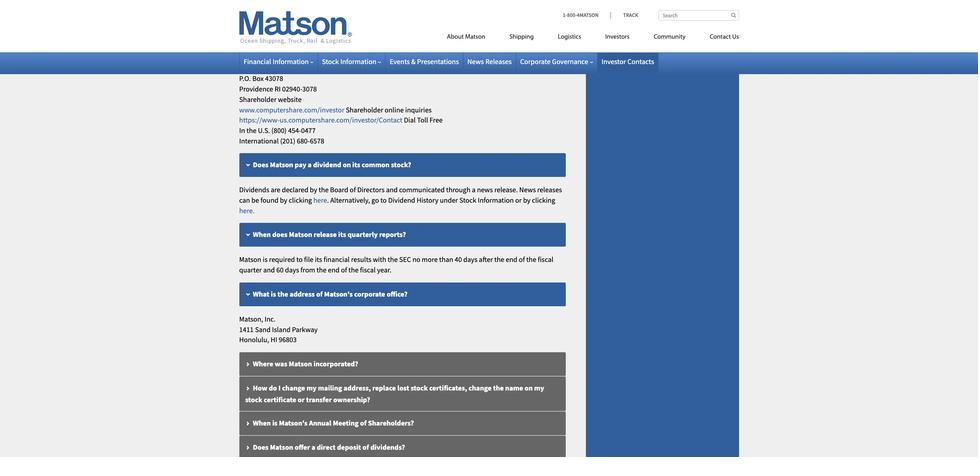 Task type: describe. For each thing, give the bounding box(es) containing it.
information for financial information
[[273, 57, 309, 66]]

additional
[[394, 43, 425, 52]]

1411
[[239, 325, 254, 334]]

common inside tab
[[339, 7, 367, 17]]

information for stock information
[[340, 57, 377, 66]]

0 vertical spatial shareholder
[[239, 95, 277, 104]]

(800)
[[272, 126, 287, 135]]

investors
[[606, 34, 630, 40]]

when does matson release its quarterly reports? tab
[[239, 223, 566, 247]]

box
[[252, 74, 264, 83]]

a inside 'tab'
[[308, 160, 312, 169]]

.
[[327, 196, 329, 205]]

1 change from the left
[[282, 383, 305, 393]]

method
[[331, 43, 355, 52]]

6578
[[310, 136, 324, 145]]

events & presentations link
[[390, 57, 459, 66]]

2 change from the left
[[469, 383, 492, 393]]

shipping link
[[498, 30, 546, 46]]

lost
[[398, 383, 409, 393]]

completely
[[492, 43, 526, 52]]

convenient
[[296, 43, 329, 52]]

does for does matson offer a direct deposit of dividends?
[[253, 443, 269, 452]]

0 vertical spatial news
[[468, 57, 484, 66]]

administers
[[353, 53, 388, 62]]

does matson pay a dividend on its common stock? tab
[[239, 153, 566, 178]]

43078
[[265, 74, 283, 83]]

where was matson incorporated? tab
[[239, 352, 566, 377]]

Search search field
[[659, 10, 739, 21]]

financial information
[[244, 57, 309, 66]]

here . alternatively, go to dividend history under stock information or by clicking here.
[[239, 196, 555, 215]]

what is the address of matson's corporate office? tab
[[239, 283, 566, 307]]

than
[[439, 255, 453, 264]]

on inside the 'how do i change my mailing address, replace lost stock certificates, change the name on my stock certificate or transfer ownership?'
[[525, 383, 533, 393]]

p.o.
[[239, 74, 251, 83]]

of inside tab
[[316, 289, 323, 299]]

quarter
[[239, 265, 262, 275]]

news
[[477, 185, 493, 194]]

voluntary.
[[528, 43, 558, 52]]

1 my from the left
[[307, 383, 317, 393]]

1-800-4matson
[[563, 12, 599, 19]]

releases
[[486, 57, 512, 66]]

of inside dividends are declared by the board of directors and communicated through a news release. news releases can be found by clicking
[[350, 185, 356, 194]]

transfer inside the matson's transfer agent offers a dividend reinvestment program to eligible shareholders. the program provides a simple, convenient method of acquiring additional stock. participation is completely voluntary. computershare shareowner services administers the program. for more information, contact: computershare p.o. box 43078 providence ri 02940-3078 shareholder website www.computershare.com/investor shareholder online inquiries https://www-us.computershare.com/investor/contact dial toll free in the u.s. (800) 454-0477 international (201) 680-6578
[[267, 32, 291, 42]]

matson left pay at the top of the page
[[270, 160, 293, 169]]

matson,
[[239, 314, 263, 324]]

1 vertical spatial computershare
[[242, 64, 289, 73]]

contact us link
[[698, 30, 739, 46]]

0 horizontal spatial fiscal
[[360, 265, 376, 275]]

stock.
[[426, 43, 444, 52]]

60
[[276, 265, 284, 275]]

toll
[[417, 115, 428, 125]]

island
[[272, 325, 291, 334]]

clicking inside dividends are declared by the board of directors and communicated through a news release. news releases can be found by clicking
[[289, 196, 312, 205]]

of inside the matson's transfer agent offers a dividend reinvestment program to eligible shareholders. the program provides a simple, convenient method of acquiring additional stock. participation is completely voluntary. computershare shareowner services administers the program. for more information, contact: computershare p.o. box 43078 providence ri 02940-3078 shareholder website www.computershare.com/investor shareholder online inquiries https://www-us.computershare.com/investor/contact dial toll free in the u.s. (800) 454-0477 international (201) 680-6578
[[356, 43, 362, 52]]

a inside dividends are declared by the board of directors and communicated through a news release. news releases can be found by clicking
[[472, 185, 476, 194]]

of inside tab
[[363, 443, 369, 452]]

events
[[390, 57, 410, 66]]

40
[[455, 255, 462, 264]]

corporate
[[520, 57, 551, 66]]

mailing
[[318, 383, 342, 393]]

0 vertical spatial fiscal
[[538, 255, 554, 264]]

board
[[330, 185, 348, 194]]

0 horizontal spatial by
[[280, 196, 287, 205]]

certificates,
[[429, 383, 467, 393]]

required
[[269, 255, 295, 264]]

when is matson's annual meeting of shareholders?
[[253, 419, 414, 428]]

corporate governance link
[[520, 57, 593, 66]]

the
[[506, 32, 518, 42]]

how do i change my mailing address, replace lost stock certificates, change the name on my stock certificate or transfer ownership? tab
[[239, 377, 566, 412]]

under
[[440, 196, 458, 205]]

ri
[[275, 84, 281, 94]]

www.computershare.com/investor
[[239, 105, 345, 114]]

can i buy shares of matson common stock directly from the company? tab
[[239, 1, 566, 25]]

is for matson is required to file its financial results with the sec no more than 40 days after the end of the fiscal quarter and 60 days from the end of the fiscal year.
[[263, 255, 268, 264]]

of right meeting
[[360, 419, 367, 428]]

incorporated?
[[314, 359, 358, 368]]

logistics
[[558, 34, 581, 40]]

certificate
[[264, 395, 296, 404]]

does matson offer a direct deposit of dividends? tab
[[239, 436, 566, 457]]

does matson pay a dividend on its common stock? tab panel
[[239, 185, 566, 216]]

matson's inside tab
[[279, 419, 308, 428]]

international
[[239, 136, 279, 145]]

the inside dividends are declared by the board of directors and communicated through a news release. news releases can be found by clicking
[[319, 185, 329, 194]]

declared
[[282, 185, 308, 194]]

does
[[272, 230, 288, 239]]

hi
[[271, 335, 277, 344]]

its inside does matson pay a dividend on its common stock? 'tab'
[[352, 160, 360, 169]]

news inside dividends are declared by the board of directors and communicated through a news release. news releases can be found by clicking
[[519, 185, 536, 194]]

communicated
[[399, 185, 445, 194]]

matson right does
[[289, 230, 312, 239]]

simple,
[[272, 43, 294, 52]]

stock?
[[391, 160, 411, 169]]

matson, inc. 1411 sand island parkway honolulu, hi 96803
[[239, 314, 318, 344]]

pay
[[295, 160, 306, 169]]

0 horizontal spatial days
[[285, 265, 299, 275]]

financial
[[324, 255, 350, 264]]

its inside when does matson release its quarterly reports? tab
[[338, 230, 346, 239]]

680-
[[297, 136, 310, 145]]

or inside the 'how do i change my mailing address, replace lost stock certificates, change the name on my stock certificate or transfer ownership?'
[[298, 395, 305, 404]]

when is matson's annual meeting of shareholders? tab
[[239, 412, 566, 436]]

agent
[[292, 32, 310, 42]]

us.computershare.com/investor/contact
[[280, 115, 403, 125]]

corporate
[[354, 289, 385, 299]]

inquiries
[[405, 105, 432, 114]]

services
[[326, 53, 351, 62]]

participation
[[446, 43, 485, 52]]

of right the shares
[[306, 7, 313, 17]]

matson's inside tab
[[324, 289, 353, 299]]

reinvestment
[[363, 32, 403, 42]]

and inside matson is required to file its financial results with the sec no more than 40 days after the end of the fiscal quarter and 60 days from the end of the fiscal year.
[[263, 265, 275, 275]]

investor contacts link
[[602, 57, 654, 66]]

contact us
[[710, 34, 739, 40]]

https://www-us.computershare.com/investor/contact link
[[239, 115, 403, 125]]

1 vertical spatial end
[[328, 265, 340, 275]]

and inside dividends are declared by the board of directors and communicated through a news release. news releases can be found by clicking
[[386, 185, 398, 194]]

when does matson release its quarterly reports? tab panel
[[239, 255, 566, 275]]

3078
[[302, 84, 317, 94]]

800-
[[567, 12, 577, 19]]

can
[[239, 196, 250, 205]]

are
[[271, 185, 281, 194]]

provides
[[239, 43, 265, 52]]

us
[[732, 34, 739, 40]]

offers
[[311, 32, 328, 42]]

on inside 'tab'
[[343, 160, 351, 169]]

financial information link
[[244, 57, 314, 66]]

annual
[[309, 419, 332, 428]]

2 program from the left
[[519, 32, 545, 42]]

dividends
[[239, 185, 269, 194]]

when does matson release its quarterly reports?
[[253, 230, 406, 239]]

dial
[[404, 115, 416, 125]]

matson inside tab
[[270, 443, 293, 452]]



Task type: locate. For each thing, give the bounding box(es) containing it.
1 horizontal spatial days
[[464, 255, 478, 264]]

0 vertical spatial days
[[464, 255, 478, 264]]

computershare
[[239, 53, 286, 62], [242, 64, 289, 73]]

1 vertical spatial fiscal
[[360, 265, 376, 275]]

a right offers
[[330, 32, 333, 42]]

stock right lost
[[411, 383, 428, 393]]

0 horizontal spatial matson's
[[279, 419, 308, 428]]

the inside the 'how do i change my mailing address, replace lost stock certificates, change the name on my stock certificate or transfer ownership?'
[[493, 383, 504, 393]]

from down "file"
[[301, 265, 315, 275]]

is for what is the address of matson's corporate office?
[[271, 289, 276, 299]]

0 vertical spatial when
[[253, 230, 271, 239]]

address
[[290, 289, 315, 299]]

program
[[404, 32, 430, 42], [519, 32, 545, 42]]

change up "certificate"
[[282, 383, 305, 393]]

from right directly
[[413, 7, 428, 17]]

1 vertical spatial transfer
[[306, 395, 332, 404]]

stock inside here . alternatively, go to dividend history under stock information or by clicking here.
[[460, 196, 476, 205]]

0 horizontal spatial more
[[422, 255, 438, 264]]

end right the after
[[506, 255, 518, 264]]

1 vertical spatial or
[[298, 395, 305, 404]]

1 horizontal spatial program
[[519, 32, 545, 42]]

when
[[253, 230, 271, 239], [253, 419, 271, 428]]

1 vertical spatial common
[[362, 160, 390, 169]]

1 horizontal spatial stock
[[368, 7, 385, 17]]

quarterly
[[348, 230, 378, 239]]

1 when from the top
[[253, 230, 271, 239]]

0 horizontal spatial program
[[404, 32, 430, 42]]

None search field
[[659, 10, 739, 21]]

to inside the matson's transfer agent offers a dividend reinvestment program to eligible shareholders. the program provides a simple, convenient method of acquiring additional stock. participation is completely voluntary. computershare shareowner services administers the program. for more information, contact: computershare p.o. box 43078 providence ri 02940-3078 shareholder website www.computershare.com/investor shareholder online inquiries https://www-us.computershare.com/investor/contact dial toll free in the u.s. (800) 454-0477 international (201) 680-6578
[[432, 32, 438, 42]]

be
[[252, 196, 259, 205]]

0 horizontal spatial stock
[[245, 395, 262, 404]]

2 when from the top
[[253, 419, 271, 428]]

matson up offers
[[314, 7, 337, 17]]

1 vertical spatial i
[[279, 383, 281, 393]]

1 horizontal spatial to
[[381, 196, 387, 205]]

0 horizontal spatial stock
[[322, 57, 339, 66]]

address,
[[344, 383, 371, 393]]

clicking down releases
[[532, 196, 555, 205]]

more right no
[[422, 255, 438, 264]]

end down financial
[[328, 265, 340, 275]]

days right 60
[[285, 265, 299, 275]]

its right release
[[338, 230, 346, 239]]

or down "release."
[[515, 196, 522, 205]]

information
[[273, 57, 309, 66], [340, 57, 377, 66], [478, 196, 514, 205]]

common inside 'tab'
[[362, 160, 390, 169]]

contact
[[710, 34, 731, 40]]

to inside matson is required to file its financial results with the sec no more than 40 days after the end of the fiscal quarter and 60 days from the end of the fiscal year.
[[296, 255, 303, 264]]

0 vertical spatial stock
[[322, 57, 339, 66]]

1 vertical spatial shareholder
[[346, 105, 383, 114]]

alternatively,
[[330, 196, 370, 205]]

from inside tab
[[413, 7, 428, 17]]

1 horizontal spatial and
[[386, 185, 398, 194]]

days
[[464, 255, 478, 264], [285, 265, 299, 275]]

0 horizontal spatial to
[[296, 255, 303, 264]]

2 does from the top
[[253, 443, 269, 452]]

matson
[[314, 7, 337, 17], [465, 34, 485, 40], [270, 160, 293, 169], [289, 230, 312, 239], [239, 255, 261, 264], [289, 359, 312, 368], [270, 443, 293, 452]]

common up directors
[[362, 160, 390, 169]]

2 vertical spatial its
[[315, 255, 322, 264]]

i right "do"
[[279, 383, 281, 393]]

1 horizontal spatial fiscal
[[538, 255, 554, 264]]

with
[[373, 255, 386, 264]]

replace
[[372, 383, 396, 393]]

2 horizontal spatial information
[[478, 196, 514, 205]]

found
[[261, 196, 279, 205]]

is
[[486, 43, 491, 52], [263, 255, 268, 264], [271, 289, 276, 299], [272, 419, 278, 428]]

releases
[[538, 185, 562, 194]]

track
[[623, 12, 638, 19]]

1 program from the left
[[404, 32, 430, 42]]

transfer up simple,
[[267, 32, 291, 42]]

0 horizontal spatial clicking
[[289, 196, 312, 205]]

more inside the matson's transfer agent offers a dividend reinvestment program to eligible shareholders. the program provides a simple, convenient method of acquiring additional stock. participation is completely voluntary. computershare shareowner services administers the program. for more information, contact: computershare p.o. box 43078 providence ri 02940-3078 shareholder website www.computershare.com/investor shareholder online inquiries https://www-us.computershare.com/investor/contact dial toll free in the u.s. (800) 454-0477 international (201) 680-6578
[[442, 53, 458, 62]]

program up voluntary. at right
[[519, 32, 545, 42]]

stock down "through"
[[460, 196, 476, 205]]

for
[[431, 53, 440, 62]]

about
[[447, 34, 464, 40]]

96803
[[279, 335, 297, 344]]

stock down how
[[245, 395, 262, 404]]

clicking down "declared" on the top left of the page
[[289, 196, 312, 205]]

transfer down mailing
[[306, 395, 332, 404]]

what
[[253, 289, 269, 299]]

0 horizontal spatial and
[[263, 265, 275, 275]]

1 vertical spatial news
[[519, 185, 536, 194]]

more right for
[[442, 53, 458, 62]]

0 horizontal spatial shareholder
[[239, 95, 277, 104]]

logistics link
[[546, 30, 593, 46]]

of
[[306, 7, 313, 17], [356, 43, 362, 52], [350, 185, 356, 194], [519, 255, 525, 264], [341, 265, 347, 275], [316, 289, 323, 299], [360, 419, 367, 428], [363, 443, 369, 452]]

matson right was
[[289, 359, 312, 368]]

0 vertical spatial more
[[442, 53, 458, 62]]

computershare up box
[[242, 64, 289, 73]]

my right the name at the bottom right of page
[[534, 383, 544, 393]]

1 vertical spatial from
[[301, 265, 315, 275]]

2 horizontal spatial to
[[432, 32, 438, 42]]

to
[[432, 32, 438, 42], [381, 196, 387, 205], [296, 255, 303, 264]]

is inside the when is matson's annual meeting of shareholders? tab
[[272, 419, 278, 428]]

matson's
[[239, 32, 266, 42]]

of right the after
[[519, 255, 525, 264]]

dividend down "6578"
[[313, 160, 341, 169]]

i
[[267, 7, 269, 17], [279, 383, 281, 393]]

shareholder down providence
[[239, 95, 277, 104]]

matson up 'participation'
[[465, 34, 485, 40]]

stock inside can i buy shares of matson common stock directly from the company? tab
[[368, 7, 385, 17]]

my left mailing
[[307, 383, 317, 393]]

transfer inside the 'how do i change my mailing address, replace lost stock certificates, change the name on my stock certificate or transfer ownership?'
[[306, 395, 332, 404]]

ownership?
[[333, 395, 370, 404]]

when down "certificate"
[[253, 419, 271, 428]]

events & presentations
[[390, 57, 459, 66]]

transfer
[[267, 32, 291, 42], [306, 395, 332, 404]]

matson's left corporate
[[324, 289, 353, 299]]

1 vertical spatial its
[[338, 230, 346, 239]]

matson image
[[239, 11, 352, 44]]

news releases link
[[468, 57, 512, 66]]

0 vertical spatial its
[[352, 160, 360, 169]]

a
[[330, 32, 333, 42], [267, 43, 271, 52], [308, 160, 312, 169], [472, 185, 476, 194], [312, 443, 315, 452]]

1 horizontal spatial or
[[515, 196, 522, 205]]

buy
[[270, 7, 282, 17]]

a right pay at the top of the page
[[308, 160, 312, 169]]

and left 60
[[263, 265, 275, 275]]

in
[[239, 126, 245, 135]]

do
[[269, 383, 277, 393]]

common
[[339, 7, 367, 17], [362, 160, 390, 169]]

of up administers
[[356, 43, 362, 52]]

0 vertical spatial matson's
[[324, 289, 353, 299]]

change right certificates,
[[469, 383, 492, 393]]

information down "release."
[[478, 196, 514, 205]]

0 vertical spatial stock
[[368, 7, 385, 17]]

is left required
[[263, 255, 268, 264]]

0 vertical spatial computershare
[[239, 53, 286, 62]]

end
[[506, 255, 518, 264], [328, 265, 340, 275]]

does inside 'tab'
[[253, 160, 269, 169]]

to right go
[[381, 196, 387, 205]]

information inside here . alternatively, go to dividend history under stock information or by clicking here.
[[478, 196, 514, 205]]

matson is required to file its financial results with the sec no more than 40 days after the end of the fiscal quarter and 60 days from the end of the fiscal year.
[[239, 255, 554, 275]]

shareowner
[[288, 53, 325, 62]]

0 vertical spatial and
[[386, 185, 398, 194]]

after
[[479, 255, 493, 264]]

by
[[310, 185, 317, 194], [280, 196, 287, 205], [523, 196, 531, 205]]

1 horizontal spatial my
[[534, 383, 544, 393]]

contact:
[[499, 53, 523, 62]]

and
[[386, 185, 398, 194], [263, 265, 275, 275]]

results
[[351, 255, 372, 264]]

or inside here . alternatively, go to dividend history under stock information or by clicking here.
[[515, 196, 522, 205]]

1 vertical spatial on
[[525, 383, 533, 393]]

financial
[[244, 57, 271, 66]]

0 horizontal spatial my
[[307, 383, 317, 393]]

a inside tab
[[312, 443, 315, 452]]

acquiring
[[364, 43, 392, 52]]

i inside the 'how do i change my mailing address, replace lost stock certificates, change the name on my stock certificate or transfer ownership?'
[[279, 383, 281, 393]]

the inside tab
[[278, 289, 288, 299]]

more inside matson is required to file its financial results with the sec no more than 40 days after the end of the fiscal quarter and 60 days from the end of the fiscal year.
[[422, 255, 438, 264]]

dividend up method
[[335, 32, 361, 42]]

of up alternatively, at the left top
[[350, 185, 356, 194]]

by inside here . alternatively, go to dividend history under stock information or by clicking here.
[[523, 196, 531, 205]]

0 horizontal spatial end
[[328, 265, 340, 275]]

does for does matson pay a dividend on its common stock?
[[253, 160, 269, 169]]

0 vertical spatial to
[[432, 32, 438, 42]]

change
[[282, 383, 305, 393], [469, 383, 492, 393]]

matson's transfer agent offers a dividend reinvestment program to eligible shareholders. the program provides a simple, convenient method of acquiring additional stock. participation is completely voluntary. computershare shareowner services administers the program. for more information, contact: computershare p.o. box 43078 providence ri 02940-3078 shareholder website www.computershare.com/investor shareholder online inquiries https://www-us.computershare.com/investor/contact dial toll free in the u.s. (800) 454-0477 international (201) 680-6578
[[239, 32, 558, 145]]

matson inside top menu navigation
[[465, 34, 485, 40]]

and up dividend
[[386, 185, 398, 194]]

0 vertical spatial end
[[506, 255, 518, 264]]

on up the board
[[343, 160, 351, 169]]

1 vertical spatial when
[[253, 419, 271, 428]]

1 vertical spatial to
[[381, 196, 387, 205]]

2 horizontal spatial its
[[352, 160, 360, 169]]

0 vertical spatial on
[[343, 160, 351, 169]]

454-
[[288, 126, 301, 135]]

1 horizontal spatial information
[[340, 57, 377, 66]]

dividend inside 'tab'
[[313, 160, 341, 169]]

or right "certificate"
[[298, 395, 305, 404]]

1 vertical spatial stock
[[460, 196, 476, 205]]

1 horizontal spatial end
[[506, 255, 518, 264]]

i left buy
[[267, 7, 269, 17]]

0 vertical spatial i
[[267, 7, 269, 17]]

information down simple,
[[273, 57, 309, 66]]

matson's up offer
[[279, 419, 308, 428]]

4matson
[[577, 12, 599, 19]]

is down "certificate"
[[272, 419, 278, 428]]

1 horizontal spatial its
[[338, 230, 346, 239]]

year.
[[377, 265, 392, 275]]

stock information
[[322, 57, 377, 66]]

2 horizontal spatial by
[[523, 196, 531, 205]]

0 horizontal spatial change
[[282, 383, 305, 393]]

www.computershare.com/investor link
[[239, 105, 345, 114]]

0 vertical spatial from
[[413, 7, 428, 17]]

0 horizontal spatial its
[[315, 255, 322, 264]]

1 horizontal spatial on
[[525, 383, 533, 393]]

1 vertical spatial days
[[285, 265, 299, 275]]

program.
[[401, 53, 429, 62]]

is for when is matson's annual meeting of shareholders?
[[272, 419, 278, 428]]

0 horizontal spatial from
[[301, 265, 315, 275]]

https://www-
[[239, 115, 280, 125]]

here. link
[[239, 206, 255, 215]]

1 horizontal spatial news
[[519, 185, 536, 194]]

to left "file"
[[296, 255, 303, 264]]

clicking
[[289, 196, 312, 205], [532, 196, 555, 205]]

can i buy shares of matson common stock directly from the company? tab panel
[[239, 32, 566, 146]]

a left simple,
[[267, 43, 271, 52]]

parkway
[[292, 325, 318, 334]]

what is the address of matson's corporate office? tab panel
[[239, 314, 566, 345]]

1 horizontal spatial more
[[442, 53, 458, 62]]

search image
[[731, 12, 736, 18]]

1 vertical spatial and
[[263, 265, 275, 275]]

from inside matson is required to file its financial results with the sec no more than 40 days after the end of the fiscal quarter and 60 days from the end of the fiscal year.
[[301, 265, 315, 275]]

1 horizontal spatial change
[[469, 383, 492, 393]]

offer
[[295, 443, 310, 452]]

2 horizontal spatial stock
[[411, 383, 428, 393]]

0 vertical spatial transfer
[[267, 32, 291, 42]]

when for when is matson's annual meeting of shareholders?
[[253, 419, 271, 428]]

website
[[278, 95, 302, 104]]

matson inside matson is required to file its financial results with the sec no more than 40 days after the end of the fiscal quarter and 60 days from the end of the fiscal year.
[[239, 255, 261, 264]]

matson left offer
[[270, 443, 293, 452]]

is inside what is the address of matson's corporate office? tab
[[271, 289, 276, 299]]

online
[[385, 105, 404, 114]]

0 horizontal spatial news
[[468, 57, 484, 66]]

1 vertical spatial stock
[[411, 383, 428, 393]]

to up the stock.
[[432, 32, 438, 42]]

to inside here . alternatively, go to dividend history under stock information or by clicking here.
[[381, 196, 387, 205]]

corporate governance
[[520, 57, 588, 66]]

matson's
[[324, 289, 353, 299], [279, 419, 308, 428]]

program up "additional"
[[404, 32, 430, 42]]

0 vertical spatial common
[[339, 7, 367, 17]]

2 vertical spatial to
[[296, 255, 303, 264]]

investor
[[602, 57, 626, 66]]

1 horizontal spatial clicking
[[532, 196, 555, 205]]

when left does
[[253, 230, 271, 239]]

02940-
[[282, 84, 302, 94]]

matson up quarter
[[239, 255, 261, 264]]

direct
[[317, 443, 336, 452]]

stock information link
[[322, 57, 381, 66]]

file
[[304, 255, 314, 264]]

top menu navigation
[[411, 30, 739, 46]]

stock left directly
[[368, 7, 385, 17]]

1 horizontal spatial stock
[[460, 196, 476, 205]]

0 vertical spatial or
[[515, 196, 522, 205]]

its up directors
[[352, 160, 360, 169]]

does inside tab
[[253, 443, 269, 452]]

0 horizontal spatial or
[[298, 395, 305, 404]]

investors link
[[593, 30, 642, 46]]

directly
[[387, 7, 411, 17]]

2 my from the left
[[534, 383, 544, 393]]

days right 40
[[464, 255, 478, 264]]

0 horizontal spatial transfer
[[267, 32, 291, 42]]

0 horizontal spatial i
[[267, 7, 269, 17]]

of right deposit
[[363, 443, 369, 452]]

when for when does matson release its quarterly reports?
[[253, 230, 271, 239]]

clicking inside here . alternatively, go to dividend history under stock information or by clicking here.
[[532, 196, 555, 205]]

news
[[468, 57, 484, 66], [519, 185, 536, 194]]

0 horizontal spatial information
[[273, 57, 309, 66]]

dividends?
[[371, 443, 405, 452]]

1 vertical spatial dividend
[[313, 160, 341, 169]]

is right 'what'
[[271, 289, 276, 299]]

1 horizontal spatial shareholder
[[346, 105, 383, 114]]

1 horizontal spatial by
[[310, 185, 317, 194]]

1 horizontal spatial matson's
[[324, 289, 353, 299]]

shareholders?
[[368, 419, 414, 428]]

0 vertical spatial dividend
[[335, 32, 361, 42]]

news down 'participation'
[[468, 57, 484, 66]]

is inside the matson's transfer agent offers a dividend reinvestment program to eligible shareholders. the program provides a simple, convenient method of acquiring additional stock. participation is completely voluntary. computershare shareowner services administers the program. for more information, contact: computershare p.o. box 43078 providence ri 02940-3078 shareholder website www.computershare.com/investor shareholder online inquiries https://www-us.computershare.com/investor/contact dial toll free in the u.s. (800) 454-0477 international (201) 680-6578
[[486, 43, 491, 52]]

0477
[[301, 126, 316, 135]]

dividend inside the matson's transfer agent offers a dividend reinvestment program to eligible shareholders. the program provides a simple, convenient method of acquiring additional stock. participation is completely voluntary. computershare shareowner services administers the program. for more information, contact: computershare p.o. box 43078 providence ri 02940-3078 shareholder website www.computershare.com/investor shareholder online inquiries https://www-us.computershare.com/investor/contact dial toll free in the u.s. (800) 454-0477 international (201) 680-6578
[[335, 32, 361, 42]]

1 vertical spatial does
[[253, 443, 269, 452]]

is down shareholders.
[[486, 43, 491, 52]]

common up method
[[339, 7, 367, 17]]

of down financial
[[341, 265, 347, 275]]

1 vertical spatial matson's
[[279, 419, 308, 428]]

stock down method
[[322, 57, 339, 66]]

of right address
[[316, 289, 323, 299]]

0 vertical spatial does
[[253, 160, 269, 169]]

news right "release."
[[519, 185, 536, 194]]

its right "file"
[[315, 255, 322, 264]]

community link
[[642, 30, 698, 46]]

2 clicking from the left
[[532, 196, 555, 205]]

computershare down provides
[[239, 53, 286, 62]]

go
[[372, 196, 379, 205]]

1 horizontal spatial transfer
[[306, 395, 332, 404]]

0 horizontal spatial on
[[343, 160, 351, 169]]

1 clicking from the left
[[289, 196, 312, 205]]

1 horizontal spatial i
[[279, 383, 281, 393]]

news releases
[[468, 57, 512, 66]]

a right offer
[[312, 443, 315, 452]]

1 horizontal spatial from
[[413, 7, 428, 17]]

1 vertical spatial more
[[422, 255, 438, 264]]

2 vertical spatial stock
[[245, 395, 262, 404]]

on right the name at the bottom right of page
[[525, 383, 533, 393]]

information down method
[[340, 57, 377, 66]]

1 does from the top
[[253, 160, 269, 169]]

its inside matson is required to file its financial results with the sec no more than 40 days after the end of the fiscal quarter and 60 days from the end of the fiscal year.
[[315, 255, 322, 264]]

shareholder up us.computershare.com/investor/contact
[[346, 105, 383, 114]]

does
[[253, 160, 269, 169], [253, 443, 269, 452]]

is inside matson is required to file its financial results with the sec no more than 40 days after the end of the fiscal quarter and 60 days from the end of the fiscal year.
[[263, 255, 268, 264]]

a left news
[[472, 185, 476, 194]]



Task type: vqa. For each thing, say whether or not it's contained in the screenshot.
names
no



